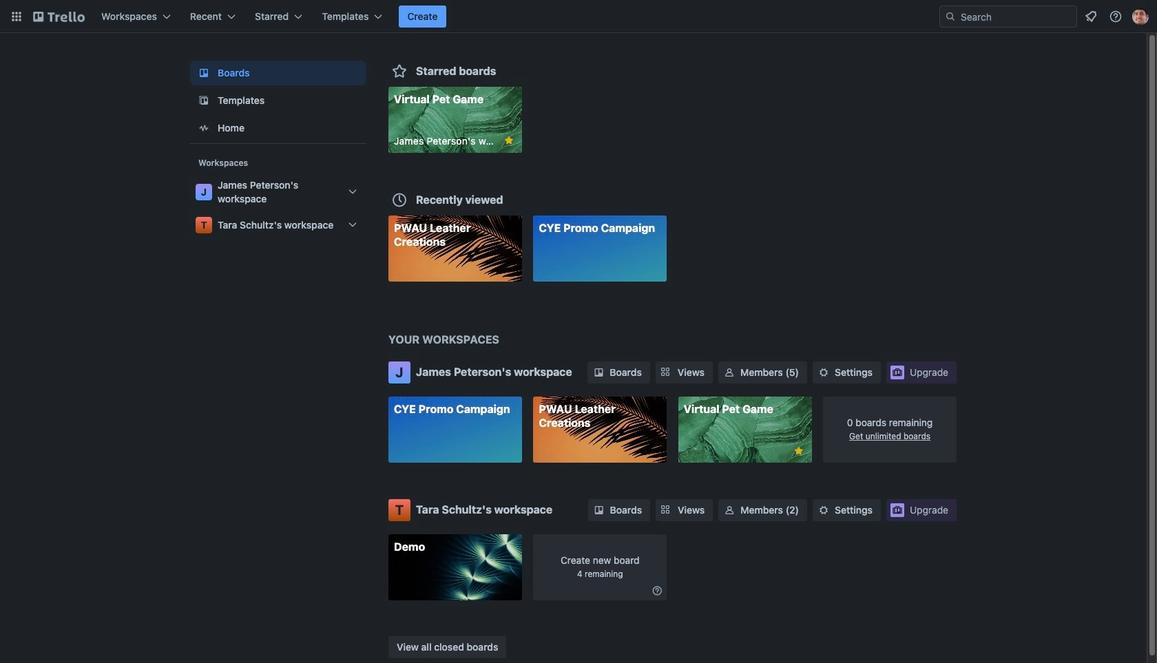 Task type: vqa. For each thing, say whether or not it's contained in the screenshot.
home image on the left of the page
yes



Task type: describe. For each thing, give the bounding box(es) containing it.
2 horizontal spatial sm image
[[817, 503, 831, 517]]

0 horizontal spatial sm image
[[592, 366, 606, 380]]

james peterson (jamespeterson93) image
[[1133, 8, 1150, 25]]

primary element
[[0, 0, 1158, 33]]

open information menu image
[[1110, 10, 1123, 23]]

0 notifications image
[[1083, 8, 1100, 25]]

search image
[[946, 11, 957, 22]]

template board image
[[196, 92, 212, 109]]

Search field
[[940, 6, 1078, 28]]



Task type: locate. For each thing, give the bounding box(es) containing it.
click to unstar this board. it will be removed from your starred list. image
[[503, 134, 515, 147]]

back to home image
[[33, 6, 85, 28]]

sm image
[[723, 366, 737, 380], [817, 366, 831, 380], [592, 503, 606, 517], [651, 584, 665, 598]]

1 horizontal spatial sm image
[[723, 503, 737, 517]]

home image
[[196, 120, 212, 136]]

board image
[[196, 65, 212, 81]]

sm image
[[592, 366, 606, 380], [723, 503, 737, 517], [817, 503, 831, 517]]



